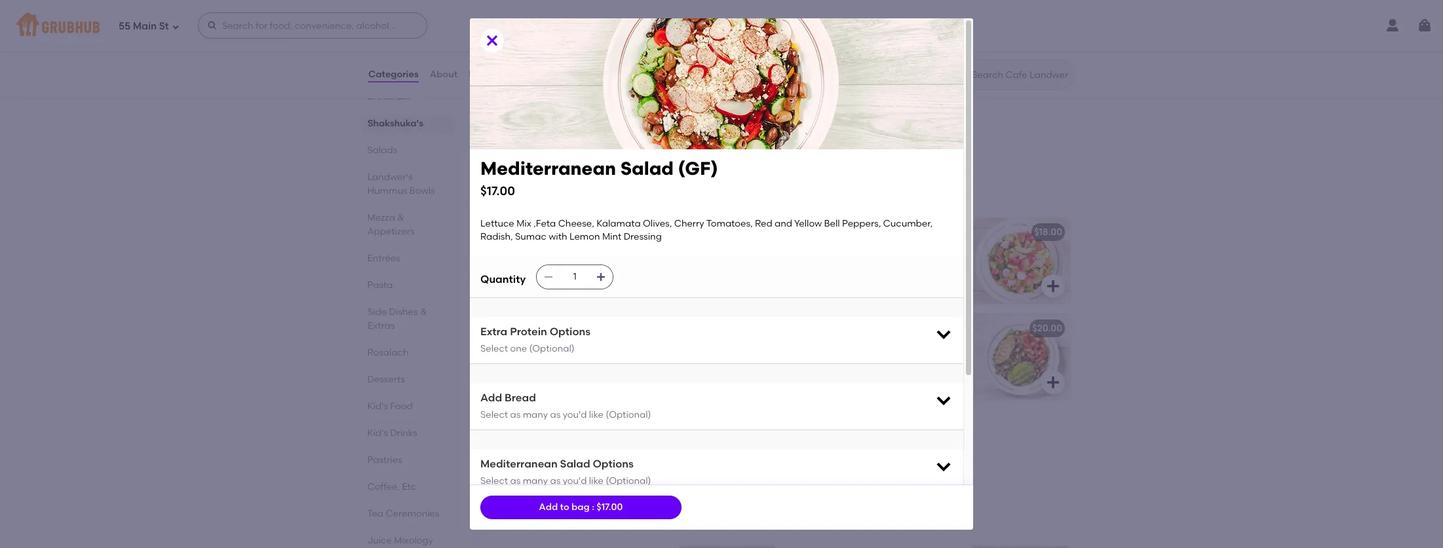 Task type: locate. For each thing, give the bounding box(es) containing it.
2 horizontal spatial olives,
[[841, 259, 871, 270]]

options inside mediterranean salad options select as many as you'd like (optional)
[[593, 458, 634, 471]]

kid's left food
[[368, 401, 388, 412]]

cheese, inside mixed greens, cherry tomatoes, avocado, blueberries, strawberries, goat cheese, caramelized walnuts, and housemade balsamic dressing
[[641, 451, 677, 463]]

mixed
[[501, 438, 528, 449]]

0 vertical spatial $17.00
[[480, 183, 515, 198]]

red
[[755, 218, 773, 229], [614, 259, 631, 270], [795, 272, 813, 283]]

mix, down 'halloumi salad'
[[831, 245, 848, 257]]

spiced
[[606, 32, 636, 43]]

salad for mediterranean salad options select as many as you'd like (optional)
[[560, 458, 590, 471]]

& right dishes
[[420, 307, 427, 318]]

landwer's inside the "landwer's hummus bowls"
[[368, 172, 413, 183]]

0 horizontal spatial avocado,
[[647, 438, 689, 449]]

tahini
[[687, 129, 713, 140]]

mint inside lettuce mix, halloumi cheese, kalamata olives, cherry tomatoes, red & yellow bell peppers, cucumbers, radish & lemon mint dressing.
[[926, 285, 945, 296]]

mint right input item quantity number field
[[623, 285, 643, 296]]

1 vertical spatial housemade
[[621, 465, 676, 476]]

extra
[[480, 326, 508, 339]]

salad inside mediterranean salad (gf) $17.00
[[621, 157, 674, 180]]

categories button
[[368, 51, 419, 98]]

select
[[480, 343, 508, 355], [480, 410, 508, 421], [480, 476, 508, 487]]

0 vertical spatial cucumber,
[[883, 218, 933, 229]]

0 vertical spatial ,feta
[[534, 218, 556, 229]]

0 vertical spatial mediterranean
[[480, 157, 616, 180]]

0 vertical spatial select
[[480, 343, 508, 355]]

2 vertical spatial (optional)
[[606, 476, 651, 487]]

housemade down goat
[[621, 465, 676, 476]]

dressing inside mixed greens, cherry tomatoes, avocado, blueberries, strawberries, goat cheese, caramelized walnuts, and housemade balsamic dressing
[[501, 478, 539, 489]]

1 vertical spatial like
[[589, 476, 604, 487]]

mediterranean for mediterranean salad (gf)
[[480, 157, 616, 180]]

2 select from the top
[[480, 410, 508, 421]]

options
[[550, 326, 591, 339], [593, 458, 634, 471]]

avocado, inside marinated grilled chicken breast, quinoa bulgur mix, carrots, fresh avocado, cherry tomatoes, chia seeds
[[795, 368, 837, 379]]

0 horizontal spatial vegan
[[501, 110, 530, 121]]

0 horizontal spatial salads
[[368, 145, 398, 156]]

entrées tab
[[368, 252, 450, 265]]

0 horizontal spatial red
[[614, 259, 631, 270]]

coffee, etc tab
[[368, 480, 450, 494]]

falafel hummus bowl (v) image
[[972, 547, 1070, 549]]

served
[[635, 129, 664, 140]]

1 vertical spatial (optional)
[[606, 410, 651, 421]]

options down berries
[[593, 458, 634, 471]]

sumac up lebanese salad
[[536, 285, 567, 296]]

kid's food tab
[[368, 400, 450, 414]]

2 vertical spatial kalamata
[[795, 259, 839, 270]]

pasta tab
[[368, 279, 450, 292]]

marinated
[[795, 342, 841, 353]]

lemon inside lettuce mix, halloumi cheese, kalamata olives, cherry tomatoes, red & yellow bell peppers, cucumbers, radish & lemon mint dressing.
[[893, 285, 924, 296]]

chicken shawarma hummus bowl image
[[678, 547, 777, 549]]

1 horizontal spatial add
[[539, 502, 558, 513]]

lemon right radish
[[893, 285, 924, 296]]

cheese
[[543, 59, 577, 70], [531, 420, 565, 431]]

(gf) down mediterranean salad (gf) $17.00
[[599, 227, 619, 238]]

rosalach tab
[[368, 346, 450, 360]]

you'd left berries
[[563, 410, 587, 421]]

olives, inside lettuce mix, halloumi cheese, kalamata olives, cherry tomatoes, red & yellow bell peppers, cucumbers, radish & lemon mint dressing.
[[841, 259, 871, 270]]

1 horizontal spatial landwer's
[[491, 516, 562, 532]]

salads down 'shakshuka's'
[[368, 145, 398, 156]]

1 horizontal spatial mint
[[623, 285, 643, 296]]

options inside the extra protein options select one (optional)
[[550, 326, 591, 339]]

mediterranean down meatball
[[480, 157, 616, 180]]

0 horizontal spatial mix
[[517, 218, 531, 229]]

salad
[[593, 72, 619, 83], [621, 157, 674, 180], [571, 227, 597, 238], [838, 227, 864, 238], [547, 323, 574, 334], [560, 458, 590, 471]]

(optional) inside add bread select as many as you'd like (optional)
[[606, 410, 651, 421]]

(gf)
[[678, 157, 718, 180], [599, 227, 619, 238]]

1 vertical spatial a
[[501, 72, 507, 83]]

1 many from the top
[[523, 410, 548, 421]]

0 horizontal spatial side
[[368, 307, 387, 318]]

2 horizontal spatial bell
[[854, 272, 869, 283]]

landwer's hummus bowls
[[368, 172, 435, 197], [491, 516, 670, 532]]

radish, up lebanese
[[501, 285, 534, 296]]

cheese inside two eggs poached in a spiced tomato pepper sauce, crispy halloumi cheese and spinach, with a side of tahini, side salad and challah bread.
[[543, 59, 577, 70]]

,feta
[[534, 218, 556, 229], [555, 245, 577, 257]]

mix, down grilled
[[861, 355, 878, 366]]

1 horizontal spatial landwer's hummus bowls
[[491, 516, 670, 532]]

and
[[579, 59, 597, 70], [775, 218, 792, 229], [633, 259, 651, 270], [567, 420, 585, 431], [601, 465, 619, 476]]

salad up lettuce mix, halloumi cheese, kalamata olives, cherry tomatoes, red & yellow bell peppers, cucumbers, radish & lemon mint dressing.
[[838, 227, 864, 238]]

1 vertical spatial radish,
[[501, 285, 534, 296]]

vegan
[[501, 110, 530, 121], [558, 129, 587, 140]]

select inside the extra protein options select one (optional)
[[480, 343, 508, 355]]

side up the extras at the bottom of page
[[368, 307, 387, 318]]

1 you'd from the top
[[563, 410, 587, 421]]

0 horizontal spatial hummus
[[368, 185, 408, 197]]

mediterranean salad (gf) $17.00
[[480, 157, 718, 198]]

caramelized
[[501, 465, 559, 476]]

55 main st
[[119, 20, 169, 32]]

0 vertical spatial side
[[572, 72, 591, 83]]

1 vertical spatial add
[[539, 502, 558, 513]]

a
[[597, 32, 604, 43], [501, 72, 507, 83]]

cherry
[[674, 218, 704, 229], [533, 259, 563, 270], [873, 259, 903, 270], [839, 368, 869, 379], [566, 438, 597, 449]]

peppers, inside lettuce mix, halloumi cheese, kalamata olives, cherry tomatoes, red & yellow bell peppers, cucumbers, radish & lemon mint dressing.
[[871, 272, 910, 283]]

appetizers
[[368, 226, 415, 237]]

2 vertical spatial $17.00
[[597, 502, 623, 513]]

goat
[[616, 451, 639, 463]]

landwer's hummus bowls tab
[[368, 170, 450, 198]]

0 horizontal spatial yellow
[[501, 272, 529, 283]]

side right tahini, at the top of the page
[[572, 72, 591, 83]]

1 horizontal spatial a
[[597, 32, 604, 43]]

1 vertical spatial mediterranean
[[501, 227, 569, 238]]

salads up mediterranean salad (gf)
[[491, 188, 538, 204]]

mediterranean for mediterranean salad options
[[480, 458, 558, 471]]

0 vertical spatial hummus
[[368, 185, 408, 197]]

1 vertical spatial salads
[[491, 188, 538, 204]]

2 horizontal spatial red
[[795, 272, 813, 283]]

as down bread
[[510, 410, 521, 421]]

bell for halloumi salad
[[854, 272, 869, 283]]

1 horizontal spatial mix,
[[861, 355, 878, 366]]

like up :
[[589, 476, 604, 487]]

like up strawberries,
[[589, 410, 604, 421]]

select down blueberries,
[[480, 476, 508, 487]]

breakfast tab
[[368, 90, 450, 104]]

olives, for halloumi salad
[[841, 259, 871, 270]]

side inside side dishes & extras
[[368, 307, 387, 318]]

shakshuka up poached at the top of the page
[[544, 14, 593, 25]]

kid's left "drinks"
[[368, 428, 388, 439]]

1 vertical spatial options
[[593, 458, 634, 471]]

cucumber,
[[883, 218, 933, 229], [590, 272, 640, 283]]

bell inside lettuce mix, halloumi cheese, kalamata olives, cherry tomatoes, red & yellow bell peppers, cucumbers, radish & lemon mint dressing.
[[854, 272, 869, 283]]

1 vertical spatial mix,
[[861, 355, 878, 366]]

mediterranean salad (gf) image
[[678, 218, 777, 304]]

2 many from the top
[[523, 476, 548, 487]]

breast,
[[914, 342, 944, 353]]

vegan down the vegan meatball shakshuka
[[558, 129, 587, 140]]

housemade inside mixed greens, cherry tomatoes, avocado, blueberries, strawberries, goat cheese, caramelized walnuts, and housemade balsamic dressing
[[621, 465, 676, 476]]

drinks
[[391, 428, 418, 439]]

kid's for kid's food
[[368, 401, 388, 412]]

svg image
[[171, 23, 179, 30], [484, 33, 500, 49], [752, 66, 768, 81], [1045, 66, 1061, 81], [596, 272, 606, 283], [1045, 279, 1061, 294], [752, 375, 768, 391], [1045, 375, 1061, 391], [935, 392, 953, 410], [935, 458, 953, 476]]

salads inside tab
[[368, 145, 398, 156]]

0 vertical spatial options
[[550, 326, 591, 339]]

1 vertical spatial $17.00
[[743, 227, 769, 238]]

red inside lettuce mix, halloumi cheese, kalamata olives, cherry tomatoes, red & yellow bell peppers, cucumbers, radish & lemon mint dressing.
[[795, 272, 813, 283]]

sumac up quantity
[[515, 231, 547, 243]]

dressing
[[624, 231, 662, 243], [501, 299, 539, 310], [501, 478, 539, 489]]

peppers, for mediterranean salad (gf)
[[549, 272, 588, 283]]

$23.00
[[739, 109, 768, 120]]

0 vertical spatial many
[[523, 410, 548, 421]]

juice mixology tab
[[368, 534, 450, 548]]

lettuce inside lettuce mix, halloumi cheese, kalamata olives, cherry tomatoes, red & yellow bell peppers, cucumbers, radish & lemon mint dressing.
[[795, 245, 829, 257]]

mediterranean up quantity
[[501, 227, 569, 238]]

chicken fattoush salad image
[[972, 315, 1070, 400]]

tea
[[368, 509, 384, 520]]

0 vertical spatial bowls
[[410, 185, 435, 197]]

tomatoes, inside mixed greens, cherry tomatoes, avocado, blueberries, strawberries, goat cheese, caramelized walnuts, and housemade balsamic dressing
[[599, 438, 645, 449]]

peppers, down mediterranean salad (gf)
[[549, 272, 588, 283]]

cucumber, right input item quantity number field
[[590, 272, 640, 283]]

1 vertical spatial landwer's hummus bowls
[[491, 516, 670, 532]]

crispy
[[605, 46, 633, 57]]

landwer's hummus bowls down salads tab
[[368, 172, 435, 197]]

you'd down strawberries,
[[563, 476, 587, 487]]

tea ceremonies
[[368, 509, 440, 520]]

like
[[589, 410, 604, 421], [589, 476, 604, 487]]

halloumi
[[501, 14, 542, 25], [501, 59, 541, 70], [795, 227, 835, 238], [851, 245, 890, 257]]

halloumi up 'cucumbers,'
[[795, 227, 835, 238]]

bulgur
[[830, 355, 859, 366]]

salad inside button
[[547, 323, 574, 334]]

$17.00 inside mediterranean salad (gf) $17.00
[[480, 183, 515, 198]]

0 vertical spatial you'd
[[563, 410, 587, 421]]

select inside mediterranean salad options select as many as you'd like (optional)
[[480, 476, 508, 487]]

1 horizontal spatial options
[[593, 458, 634, 471]]

lemon
[[570, 231, 600, 243], [591, 285, 621, 296], [893, 285, 924, 296]]

& up appetizers
[[398, 212, 405, 224]]

quantity
[[480, 273, 526, 286]]

sinia
[[795, 14, 817, 25]]

1 vertical spatial bowls
[[629, 516, 670, 532]]

0 vertical spatial (optional)
[[529, 343, 575, 355]]

a right 'in'
[[597, 32, 604, 43]]

cheese up greens,
[[531, 420, 565, 431]]

landwer's down to
[[491, 516, 562, 532]]

mix down mediterranean salad (gf)
[[538, 245, 552, 257]]

1 vertical spatial (gf)
[[599, 227, 619, 238]]

one
[[510, 343, 527, 355]]

mix, inside marinated grilled chicken breast, quinoa bulgur mix, carrots, fresh avocado, cherry tomatoes, chia seeds
[[861, 355, 878, 366]]

2 horizontal spatial yellow
[[824, 272, 851, 283]]

0 vertical spatial cheese
[[543, 59, 577, 70]]

add left to
[[539, 502, 558, 513]]

0 vertical spatial like
[[589, 410, 604, 421]]

(optional)
[[529, 343, 575, 355], [606, 410, 651, 421], [606, 476, 651, 487]]

0 horizontal spatial options
[[550, 326, 591, 339]]

3 select from the top
[[480, 476, 508, 487]]

shakshuka right "sinia"
[[820, 14, 868, 25]]

2 vertical spatial red
[[795, 272, 813, 283]]

2 horizontal spatial mint
[[926, 285, 945, 296]]

kalamata inside lettuce mix, halloumi cheese, kalamata olives, cherry tomatoes, red & yellow bell peppers, cucumbers, radish & lemon mint dressing.
[[795, 259, 839, 270]]

add inside add bread select as many as you'd like (optional)
[[480, 392, 502, 405]]

add for add to bag
[[539, 502, 558, 513]]

svg image
[[1417, 18, 1433, 33], [207, 20, 217, 31], [752, 136, 768, 151], [544, 272, 554, 283], [935, 325, 953, 344], [752, 464, 768, 480]]

like inside mediterranean salad options select as many as you'd like (optional)
[[589, 476, 604, 487]]

bell
[[824, 218, 840, 229], [531, 272, 547, 283], [854, 272, 869, 283]]

bread
[[505, 392, 536, 405]]

search icon image
[[951, 67, 967, 83]]

0 vertical spatial mix,
[[831, 245, 848, 257]]

1 kid's from the top
[[368, 401, 388, 412]]

1 like from the top
[[589, 410, 604, 421]]

kid's for kid's drinks
[[368, 428, 388, 439]]

avocado, up balsamic
[[647, 438, 689, 449]]

lettuce
[[480, 218, 514, 229], [501, 245, 535, 257], [795, 245, 829, 257]]

lettuce for mediterranean
[[501, 245, 535, 257]]

salad right protein
[[547, 323, 574, 334]]

& inside mezza & appetizers
[[398, 212, 405, 224]]

(optional) down goat
[[606, 476, 651, 487]]

mint up breast,
[[926, 285, 945, 296]]

1 vertical spatial vegan
[[558, 129, 587, 140]]

salad down served
[[621, 157, 674, 180]]

(gf) inside mediterranean salad (gf) $17.00
[[678, 157, 718, 180]]

hummus up mezza
[[368, 185, 408, 197]]

0 horizontal spatial olives,
[[501, 259, 530, 270]]

(optional) down lebanese salad
[[529, 343, 575, 355]]

landwer's hummus bowls down bag
[[491, 516, 670, 532]]

with
[[640, 59, 659, 70], [666, 129, 685, 140], [549, 231, 567, 243], [570, 285, 588, 296]]

hummus down :
[[566, 516, 626, 532]]

2 vertical spatial select
[[480, 476, 508, 487]]

ceremonies
[[386, 509, 440, 520]]

radish, up quantity
[[480, 231, 513, 243]]

0 vertical spatial kid's
[[368, 401, 388, 412]]

0 vertical spatial landwer's hummus bowls
[[368, 172, 435, 197]]

main
[[133, 20, 157, 32]]

and inside two eggs poached in a spiced tomato pepper sauce, crispy halloumi cheese and spinach, with a side of tahini, side salad and challah bread.
[[579, 59, 597, 70]]

tomatoes, inside lettuce mix, halloumi cheese, kalamata olives, cherry tomatoes, red & yellow bell peppers, cucumbers, radish & lemon mint dressing.
[[905, 259, 951, 270]]

mediterranean inside mediterranean salad (gf) $17.00
[[480, 157, 616, 180]]

mediterranean
[[480, 157, 616, 180], [501, 227, 569, 238], [480, 458, 558, 471]]

with right 'spinach,'
[[640, 59, 659, 70]]

2 like from the top
[[589, 476, 604, 487]]

0 horizontal spatial landwer's hummus bowls
[[368, 172, 435, 197]]

halloumi inside lettuce mix, halloumi cheese, kalamata olives, cherry tomatoes, red & yellow bell peppers, cucumbers, radish & lemon mint dressing.
[[851, 245, 890, 257]]

housemade down meatball
[[501, 129, 556, 140]]

salad for halloumi salad
[[838, 227, 864, 238]]

(gf) down tahini
[[678, 157, 718, 180]]

housemade
[[501, 129, 556, 140], [621, 465, 676, 476]]

as up greens,
[[550, 410, 561, 421]]

1 horizontal spatial (gf)
[[678, 157, 718, 180]]

pasta
[[368, 280, 393, 291]]

mix up quantity
[[517, 218, 531, 229]]

0 horizontal spatial bowls
[[410, 185, 435, 197]]

0 horizontal spatial mix,
[[831, 245, 848, 257]]

many
[[523, 410, 548, 421], [523, 476, 548, 487]]

0 vertical spatial landwer's
[[368, 172, 413, 183]]

add left bread
[[480, 392, 502, 405]]

cucumber, up lettuce mix, halloumi cheese, kalamata olives, cherry tomatoes, red & yellow bell peppers, cucumbers, radish & lemon mint dressing.
[[883, 218, 933, 229]]

select inside add bread select as many as you'd like (optional)
[[480, 410, 508, 421]]

yellow for mediterranean salad (gf)
[[501, 272, 529, 283]]

reviews button
[[468, 51, 506, 98]]

salad down greens,
[[560, 458, 590, 471]]

vegan down challah
[[501, 110, 530, 121]]

shakshuka inside button
[[820, 14, 868, 25]]

mint down mediterranean salad (gf) $17.00
[[602, 231, 622, 243]]

radish,
[[480, 231, 513, 243], [501, 285, 534, 296]]

0 horizontal spatial $17.00
[[480, 183, 515, 198]]

cheese up tahini, at the top of the page
[[543, 59, 577, 70]]

yellow for halloumi salad
[[824, 272, 851, 283]]

landwer's hummus bowls inside landwer's hummus bowls tab
[[368, 172, 435, 197]]

1 vertical spatial cucumber,
[[590, 272, 640, 283]]

1 vertical spatial side
[[368, 307, 387, 318]]

cherry inside marinated grilled chicken breast, quinoa bulgur mix, carrots, fresh avocado, cherry tomatoes, chia seeds
[[839, 368, 869, 379]]

salad up input item quantity number field
[[571, 227, 597, 238]]

2 kid's from the top
[[368, 428, 388, 439]]

salad down 'spinach,'
[[593, 72, 619, 83]]

1 horizontal spatial housemade
[[621, 465, 676, 476]]

many down blueberries,
[[523, 476, 548, 487]]

select down bread
[[480, 410, 508, 421]]

strawberries,
[[556, 451, 614, 463]]

select down extra
[[480, 343, 508, 355]]

0 vertical spatial salads
[[368, 145, 398, 156]]

hummus
[[368, 185, 408, 197], [566, 516, 626, 532]]

0 horizontal spatial bell
[[531, 272, 547, 283]]

a left side
[[501, 72, 507, 83]]

lemon up input item quantity number field
[[570, 231, 600, 243]]

extras
[[368, 321, 395, 332]]

tomato
[[501, 46, 536, 57]]

peppers, up radish
[[871, 272, 910, 283]]

options right protein
[[550, 326, 591, 339]]

landwer's down salads tab
[[368, 172, 413, 183]]

with inside two eggs poached in a spiced tomato pepper sauce, crispy halloumi cheese and spinach, with a side of tahini, side salad and challah bread.
[[640, 59, 659, 70]]

1 vertical spatial dressing
[[501, 299, 539, 310]]

halloumi up radish
[[851, 245, 890, 257]]

as
[[510, 410, 521, 421], [550, 410, 561, 421], [510, 476, 521, 487], [550, 476, 561, 487]]

meatballs
[[589, 129, 632, 140]]

0 vertical spatial housemade
[[501, 129, 556, 140]]

salads
[[368, 145, 398, 156], [491, 188, 538, 204]]

salad inside mediterranean salad options select as many as you'd like (optional)
[[560, 458, 590, 471]]

challah
[[501, 86, 536, 97]]

many down bread
[[523, 410, 548, 421]]

lettuce for halloumi
[[795, 245, 829, 257]]

1 horizontal spatial cucumber,
[[883, 218, 933, 229]]

1 horizontal spatial side
[[572, 72, 591, 83]]

yellow inside lettuce mix, halloumi cheese, kalamata olives, cherry tomatoes, red & yellow bell peppers, cucumbers, radish & lemon mint dressing.
[[824, 272, 851, 283]]

avocado, down 'quinoa'
[[795, 368, 837, 379]]

coffee, etc
[[368, 482, 417, 493]]

bag
[[572, 502, 590, 513]]

with up lebanese salad
[[570, 285, 588, 296]]

halloumi salad image
[[972, 218, 1070, 304]]

halloumi up side
[[501, 59, 541, 70]]

mediterranean down mixed
[[480, 458, 558, 471]]

mediterranean inside mediterranean salad options select as many as you'd like (optional)
[[480, 458, 558, 471]]

1 horizontal spatial mix
[[538, 245, 552, 257]]

mix
[[517, 218, 531, 229], [538, 245, 552, 257]]

kid's drinks tab
[[368, 427, 450, 440]]

(optional) up goat
[[606, 410, 651, 421]]

0 vertical spatial add
[[480, 392, 502, 405]]

1 vertical spatial red
[[614, 259, 631, 270]]

1 select from the top
[[480, 343, 508, 355]]

& right radish
[[884, 285, 891, 296]]

0 horizontal spatial (gf)
[[599, 227, 619, 238]]

lebanese salad image
[[678, 315, 777, 400]]

0 vertical spatial avocado,
[[795, 368, 837, 379]]

rosalach
[[368, 347, 409, 359]]

salad inside two eggs poached in a spiced tomato pepper sauce, crispy halloumi cheese and spinach, with a side of tahini, side salad and challah bread.
[[593, 72, 619, 83]]

select for mediterranean
[[480, 476, 508, 487]]

lettuce mix ,feta cheese, kalamata olives, cherry tomatoes, red and yellow bell peppers, cucumber, radish, sumac with lemon mint dressing
[[480, 218, 935, 243], [501, 245, 662, 310]]

0 vertical spatial kalamata
[[597, 218, 641, 229]]

desserts
[[368, 374, 405, 385]]

0 vertical spatial red
[[755, 218, 773, 229]]

2 you'd from the top
[[563, 476, 587, 487]]

1 vertical spatial you'd
[[563, 476, 587, 487]]

sinia shakshuka button
[[787, 5, 1070, 90]]

0 horizontal spatial add
[[480, 392, 502, 405]]

1 vertical spatial select
[[480, 410, 508, 421]]

1 horizontal spatial hummus
[[566, 516, 626, 532]]



Task type: vqa. For each thing, say whether or not it's contained in the screenshot.
20–35 Min
no



Task type: describe. For each thing, give the bounding box(es) containing it.
kalamata for mediterranean salad (gf)
[[618, 245, 662, 257]]

salad for lebanese salad
[[547, 323, 574, 334]]

housemade vegan meatballs served with tahini
[[501, 129, 713, 140]]

entrées
[[368, 253, 401, 264]]

bell for mediterranean salad (gf)
[[531, 272, 547, 283]]

greens,
[[530, 438, 564, 449]]

shakshuka's tab
[[368, 117, 450, 130]]

add to bag : $17.00
[[539, 502, 623, 513]]

mezza
[[368, 212, 396, 224]]

mediterranean salad (gf)
[[501, 227, 619, 238]]

0 vertical spatial dressing
[[624, 231, 662, 243]]

in
[[587, 32, 595, 43]]

0 horizontal spatial cucumber,
[[590, 272, 640, 283]]

balsamic
[[678, 465, 719, 476]]

0 horizontal spatial housemade
[[501, 129, 556, 140]]

sinia shakshuka image
[[972, 5, 1070, 90]]

salad for mediterranean salad (gf)
[[571, 227, 597, 238]]

marinated grilled chicken breast, quinoa bulgur mix, carrots, fresh avocado, cherry tomatoes, chia seeds
[[795, 342, 944, 393]]

svg image inside main navigation navigation
[[171, 23, 179, 30]]

like inside add bread select as many as you'd like (optional)
[[589, 410, 604, 421]]

about
[[430, 69, 458, 80]]

two
[[501, 32, 519, 43]]

lebanese
[[501, 323, 545, 334]]

shakshuka for sinia shakshuka
[[820, 14, 868, 25]]

st
[[159, 20, 169, 32]]

radish
[[852, 285, 882, 296]]

dishes
[[389, 307, 418, 318]]

0 vertical spatial mix
[[517, 218, 531, 229]]

mediterranean salad options select as many as you'd like (optional)
[[480, 458, 651, 487]]

reviews
[[469, 69, 505, 80]]

options for extra protein options
[[550, 326, 591, 339]]

red for mediterranean salad (gf)
[[614, 259, 631, 270]]

select for extra
[[480, 343, 508, 355]]

and inside mixed greens, cherry tomatoes, avocado, blueberries, strawberries, goat cheese, caramelized walnuts, and housemade balsamic dressing
[[601, 465, 619, 476]]

tomatoes, inside marinated grilled chicken breast, quinoa bulgur mix, carrots, fresh avocado, cherry tomatoes, chia seeds
[[872, 368, 918, 379]]

mezza & appetizers
[[368, 212, 415, 237]]

cheese, inside lettuce mix, halloumi cheese, kalamata olives, cherry tomatoes, red & yellow bell peppers, cucumbers, radish & lemon mint dressing.
[[892, 245, 929, 257]]

Search Cafe Landwer search field
[[971, 69, 1071, 81]]

spinach,
[[599, 59, 638, 70]]

side
[[510, 72, 528, 83]]

shakshuka for halloumi shakshuka
[[544, 14, 593, 25]]

1 vertical spatial lettuce mix ,feta cheese, kalamata olives, cherry tomatoes, red and yellow bell peppers, cucumber, radish, sumac with lemon mint dressing
[[501, 245, 662, 310]]

vegan meatball shakshuka
[[501, 110, 624, 121]]

as down blueberries,
[[510, 476, 521, 487]]

0 horizontal spatial mint
[[602, 231, 622, 243]]

fresh
[[919, 355, 942, 366]]

berries
[[587, 420, 618, 431]]

shakshuka's
[[368, 118, 423, 129]]

salad for mediterranean salad (gf) $17.00
[[621, 157, 674, 180]]

Input item quantity number field
[[561, 266, 589, 289]]

you'd inside mediterranean salad options select as many as you'd like (optional)
[[563, 476, 587, 487]]

two eggs poached in a spiced tomato pepper sauce, crispy halloumi cheese and spinach, with a side of tahini, side salad and challah bread.
[[501, 32, 659, 97]]

1 vertical spatial sumac
[[536, 285, 567, 296]]

1 vertical spatial cheese
[[531, 420, 565, 431]]

0 horizontal spatial a
[[501, 72, 507, 83]]

1 horizontal spatial red
[[755, 218, 773, 229]]

1 horizontal spatial salads
[[491, 188, 538, 204]]

extra protein options select one (optional)
[[480, 326, 591, 355]]

1 horizontal spatial bell
[[824, 218, 840, 229]]

hummus inside the "landwer's hummus bowls"
[[368, 185, 408, 197]]

salads tab
[[368, 144, 450, 157]]

chia
[[920, 368, 941, 379]]

food
[[391, 401, 413, 412]]

0 vertical spatial a
[[597, 32, 604, 43]]

cucumbers,
[[795, 285, 849, 296]]

sinia shakshuka
[[795, 14, 868, 25]]

olives, for mediterranean salad (gf)
[[501, 259, 530, 270]]

many inside mediterranean salad options select as many as you'd like (optional)
[[523, 476, 548, 487]]

shakshuka up housemade vegan meatballs served with tahini in the left top of the page
[[575, 110, 624, 121]]

many inside add bread select as many as you'd like (optional)
[[523, 410, 548, 421]]

pastries
[[368, 455, 403, 466]]

lebanese salad
[[501, 323, 574, 334]]

peppers, for halloumi salad
[[871, 272, 910, 283]]

side inside two eggs poached in a spiced tomato pepper sauce, crispy halloumi cheese and spinach, with a side of tahini, side salad and challah bread.
[[572, 72, 591, 83]]

lettuce mix, halloumi cheese, kalamata olives, cherry tomatoes, red & yellow bell peppers, cucumbers, radish & lemon mint dressing.
[[795, 245, 951, 310]]

mixology
[[394, 536, 434, 547]]

& up 'cucumbers,'
[[815, 272, 822, 283]]

0 vertical spatial radish,
[[480, 231, 513, 243]]

bread.
[[539, 86, 568, 97]]

of
[[530, 72, 539, 83]]

red for halloumi salad
[[795, 272, 813, 283]]

sauce,
[[572, 46, 603, 57]]

you'd inside add bread select as many as you'd like (optional)
[[563, 410, 587, 421]]

1 vertical spatial hummus
[[566, 516, 626, 532]]

juice
[[368, 536, 392, 547]]

walnuts,
[[561, 465, 599, 476]]

halloumi inside two eggs poached in a spiced tomato pepper sauce, crispy halloumi cheese and spinach, with a side of tahini, side salad and challah bread.
[[501, 59, 541, 70]]

breakfast
[[368, 91, 410, 102]]

55
[[119, 20, 130, 32]]

main navigation navigation
[[0, 0, 1443, 51]]

with up input item quantity number field
[[549, 231, 567, 243]]

to
[[560, 502, 569, 513]]

1 vertical spatial landwer's
[[491, 516, 562, 532]]

side dishes & extras
[[368, 307, 427, 332]]

lebanese salad button
[[494, 315, 777, 400]]

mix, inside lettuce mix, halloumi cheese, kalamata olives, cherry tomatoes, red & yellow bell peppers, cucumbers, radish & lemon mint dressing.
[[831, 245, 848, 257]]

chicken
[[875, 342, 911, 353]]

lemon right input item quantity number field
[[591, 285, 621, 296]]

and
[[621, 72, 639, 83]]

protein
[[510, 326, 547, 339]]

poached
[[545, 32, 585, 43]]

(optional) inside mediterranean salad options select as many as you'd like (optional)
[[606, 476, 651, 487]]

eggs
[[521, 32, 543, 43]]

(gf) for mediterranean salad (gf)
[[599, 227, 619, 238]]

carrots,
[[880, 355, 916, 366]]

1 vertical spatial mix
[[538, 245, 552, 257]]

halloumi shakshuka
[[501, 14, 593, 25]]

options for mediterranean salad options
[[593, 458, 634, 471]]

cherry inside lettuce mix, halloumi cheese, kalamata olives, cherry tomatoes, red & yellow bell peppers, cucumbers, radish & lemon mint dressing.
[[873, 259, 903, 270]]

halloumi up eggs
[[501, 14, 542, 25]]

halloumi shakshuka image
[[678, 5, 777, 90]]

mixed greens, cherry tomatoes, avocado, blueberries, strawberries, goat cheese, caramelized walnuts, and housemade balsamic dressing
[[501, 438, 719, 489]]

grilled
[[844, 342, 873, 353]]

bowls inside the "landwer's hummus bowls"
[[410, 185, 435, 197]]

cherry inside mixed greens, cherry tomatoes, avocado, blueberries, strawberries, goat cheese, caramelized walnuts, and housemade balsamic dressing
[[566, 438, 597, 449]]

avocado, inside mixed greens, cherry tomatoes, avocado, blueberries, strawberries, goat cheese, caramelized walnuts, and housemade balsamic dressing
[[647, 438, 689, 449]]

(optional) inside the extra protein options select one (optional)
[[529, 343, 575, 355]]

pepper
[[538, 46, 570, 57]]

tea ceremonies tab
[[368, 507, 450, 521]]

as left walnuts,
[[550, 476, 561, 487]]

kalamata for halloumi salad
[[795, 259, 839, 270]]

side dishes & extras tab
[[368, 305, 450, 333]]

halloumi salad
[[795, 227, 864, 238]]

with left tahini
[[666, 129, 685, 140]]

0 vertical spatial lettuce mix ,feta cheese, kalamata olives, cherry tomatoes, red and yellow bell peppers, cucumber, radish, sumac with lemon mint dressing
[[480, 218, 935, 243]]

1 horizontal spatial olives,
[[643, 218, 672, 229]]

tahini,
[[541, 72, 569, 83]]

$18.00
[[1034, 227, 1063, 238]]

seeds
[[795, 382, 822, 393]]

about button
[[429, 51, 458, 98]]

blueberries,
[[501, 451, 553, 463]]

juice mixology
[[368, 536, 434, 547]]

quinoa
[[795, 355, 828, 366]]

(gf) for mediterranean salad (gf) $17.00
[[678, 157, 718, 180]]

1 vertical spatial ,feta
[[555, 245, 577, 257]]

goast cheese and berries
[[501, 420, 618, 431]]

desserts tab
[[368, 373, 450, 387]]

peppers, up lettuce mix, halloumi cheese, kalamata olives, cherry tomatoes, red & yellow bell peppers, cucumbers, radish & lemon mint dressing.
[[842, 218, 881, 229]]

$22.00
[[739, 14, 769, 25]]

add for add bread
[[480, 392, 502, 405]]

mezza & appetizers tab
[[368, 211, 450, 239]]

& inside side dishes & extras
[[420, 307, 427, 318]]

add bread select as many as you'd like (optional)
[[480, 392, 651, 421]]

0 vertical spatial sumac
[[515, 231, 547, 243]]

goast
[[501, 420, 529, 431]]

kid's drinks
[[368, 428, 418, 439]]

pastries tab
[[368, 454, 450, 467]]

1 horizontal spatial vegan
[[558, 129, 587, 140]]

:
[[592, 502, 594, 513]]

1 horizontal spatial yellow
[[794, 218, 822, 229]]

dressing.
[[795, 299, 835, 310]]



